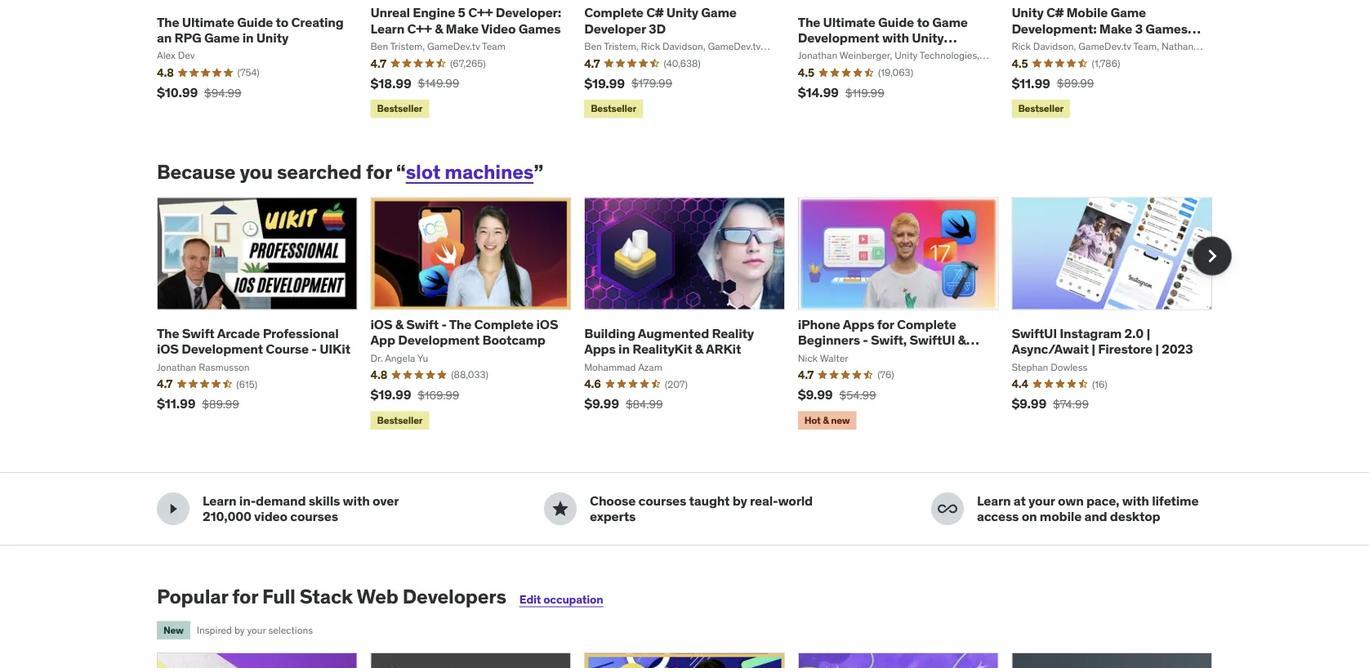 Task type: vqa. For each thing, say whether or not it's contained in the screenshot.
the topmost THE BY
yes



Task type: locate. For each thing, give the bounding box(es) containing it.
in
[[242, 29, 254, 46], [618, 341, 630, 357]]

with
[[882, 29, 909, 46], [343, 492, 370, 509], [1122, 492, 1149, 509]]

swift left the 'arcade'
[[182, 325, 215, 342]]

edit
[[519, 592, 541, 606]]

0 horizontal spatial apps
[[584, 341, 616, 357]]

medium image left access
[[938, 499, 957, 519]]

complete c# unity game developer 3d
[[584, 4, 737, 37]]

swiftui left instagram
[[1012, 325, 1057, 342]]

medium image left experts
[[551, 499, 570, 519]]

the inside the swift arcade professional ios development course - uikit
[[157, 325, 179, 342]]

2 horizontal spatial development
[[798, 29, 879, 46]]

developers
[[403, 584, 506, 608]]

unity inside the ultimate guide to creating an rpg game in unity
[[256, 29, 288, 46]]

1 horizontal spatial complete
[[584, 4, 644, 21]]

your inside learn at your own pace, with lifetime access on mobile and desktop
[[1029, 492, 1055, 509]]

world
[[778, 492, 813, 509]]

to inside the ultimate guide to creating an rpg game in unity
[[276, 13, 288, 30]]

to
[[276, 13, 288, 30], [917, 13, 930, 30]]

make left video
[[446, 20, 479, 37]]

iphone apps for complete beginners - swift, swiftui & ios17 link
[[798, 316, 979, 364]]

& inside ios & swift - the complete ios app development bootcamp
[[395, 316, 403, 332]]

to inside "the ultimate guide to game development with unity (official)"
[[917, 13, 930, 30]]

0 horizontal spatial in
[[242, 29, 254, 46]]

c++ left 5 at top
[[407, 20, 432, 37]]

your left "selections"
[[247, 624, 266, 637]]

learn
[[371, 20, 404, 37], [203, 492, 237, 509], [977, 492, 1011, 509]]

guide inside "the ultimate guide to game development with unity (official)"
[[878, 13, 914, 30]]

video
[[254, 508, 287, 525]]

0 horizontal spatial c++
[[407, 20, 432, 37]]

c++
[[468, 4, 493, 21], [407, 20, 432, 37]]

with inside "the ultimate guide to game development with unity (official)"
[[882, 29, 909, 46]]

0 horizontal spatial your
[[247, 624, 266, 637]]

the for the swift arcade professional ios development course - uikit
[[157, 325, 179, 342]]

1 vertical spatial apps
[[584, 341, 616, 357]]

0 horizontal spatial swift
[[182, 325, 215, 342]]

medium image for learn in-demand skills with over 210,000 video courses
[[163, 499, 183, 519]]

because
[[157, 160, 236, 184]]

2 ultimate from the left
[[823, 13, 876, 30]]

in inside the building augmented reality apps in realitykit & arkit
[[618, 341, 630, 357]]

developer:
[[496, 4, 561, 21]]

make
[[446, 20, 479, 37], [1099, 20, 1132, 37]]

medium image left 210,000
[[163, 499, 183, 519]]

0 horizontal spatial ultimate
[[182, 13, 234, 30]]

| left firestore
[[1092, 341, 1095, 357]]

in left realitykit
[[618, 341, 630, 357]]

1 ultimate from the left
[[182, 13, 234, 30]]

ultimate inside "the ultimate guide to game development with unity (official)"
[[823, 13, 876, 30]]

2 medium image from the left
[[551, 499, 570, 519]]

2 horizontal spatial |
[[1155, 341, 1159, 357]]

0 horizontal spatial make
[[446, 20, 479, 37]]

ios17
[[798, 347, 833, 364]]

carousel element
[[157, 197, 1232, 433]]

1 horizontal spatial ultimate
[[823, 13, 876, 30]]

2 horizontal spatial for
[[877, 316, 894, 332]]

the
[[157, 13, 179, 30], [798, 13, 820, 30], [449, 316, 472, 332], [157, 325, 179, 342]]

| right 2.0
[[1146, 325, 1150, 342]]

building
[[584, 325, 635, 342]]

1 horizontal spatial -
[[441, 316, 447, 332]]

your for by
[[247, 624, 266, 637]]

apps left realitykit
[[584, 341, 616, 357]]

stack
[[300, 584, 353, 608]]

0 horizontal spatial games
[[519, 20, 561, 37]]

0 horizontal spatial guide
[[237, 13, 273, 30]]

complete inside ios & swift - the complete ios app development bootcamp
[[474, 316, 534, 332]]

1 horizontal spatial with
[[882, 29, 909, 46]]

0 horizontal spatial to
[[276, 13, 288, 30]]

c# left 'mobile'
[[1046, 4, 1064, 21]]

learn inside unreal engine 5 c++ developer: learn c++ & make video games
[[371, 20, 404, 37]]

c#
[[646, 4, 664, 21], [1046, 4, 1064, 21]]

for left '"' on the left top of page
[[366, 160, 392, 184]]

1 c# from the left
[[646, 4, 664, 21]]

swiftui
[[1012, 325, 1057, 342], [910, 331, 955, 348]]

0 horizontal spatial with
[[343, 492, 370, 509]]

1 horizontal spatial by
[[733, 492, 747, 509]]

learn left "at"
[[977, 492, 1011, 509]]

1 horizontal spatial development
[[398, 331, 480, 348]]

0 horizontal spatial by
[[234, 624, 245, 637]]

&
[[435, 20, 443, 37], [395, 316, 403, 332], [958, 331, 966, 348], [695, 341, 703, 357]]

game inside "the ultimate guide to game development with unity (official)"
[[932, 13, 968, 30]]

by left "real-"
[[733, 492, 747, 509]]

1 to from the left
[[276, 13, 288, 30]]

apps
[[843, 316, 874, 332], [584, 341, 616, 357]]

0 vertical spatial for
[[366, 160, 392, 184]]

ultimate inside the ultimate guide to creating an rpg game in unity
[[182, 13, 234, 30]]

ios right professional
[[371, 316, 392, 332]]

complete inside the complete c# unity game developer 3d
[[584, 4, 644, 21]]

1 horizontal spatial guide
[[878, 13, 914, 30]]

uikit
[[320, 341, 350, 357]]

1 horizontal spatial your
[[1029, 492, 1055, 509]]

0 horizontal spatial c#
[[646, 4, 664, 21]]

make left the "3" at right
[[1099, 20, 1132, 37]]

unreal
[[371, 4, 410, 21]]

medium image
[[163, 499, 183, 519], [551, 499, 570, 519], [938, 499, 957, 519]]

1 horizontal spatial in
[[618, 341, 630, 357]]

1 medium image from the left
[[163, 499, 183, 519]]

swiftui inside swiftui instagram 2.0 | async/await | firestore | 2023
[[1012, 325, 1057, 342]]

2 horizontal spatial complete
[[897, 316, 956, 332]]

2023
[[1162, 341, 1193, 357]]

ultimate right an
[[182, 13, 234, 30]]

the swift arcade professional ios development course - uikit link
[[157, 325, 350, 357]]

learn inside learn at your own pace, with lifetime access on mobile and desktop
[[977, 492, 1011, 509]]

- left uikit
[[312, 341, 317, 357]]

0 horizontal spatial courses
[[290, 508, 338, 525]]

at
[[1014, 492, 1026, 509]]

with right pace,
[[1122, 492, 1149, 509]]

an
[[157, 29, 172, 46]]

the inside "the ultimate guide to game development with unity (official)"
[[798, 13, 820, 30]]

1 horizontal spatial medium image
[[551, 499, 570, 519]]

1 horizontal spatial swift
[[406, 316, 439, 332]]

1 horizontal spatial courses
[[638, 492, 686, 509]]

guide inside the ultimate guide to creating an rpg game in unity
[[237, 13, 273, 30]]

by right inspired
[[234, 624, 245, 637]]

games right the "3" at right
[[1146, 20, 1188, 37]]

- left swift,
[[863, 331, 868, 348]]

& inside iphone apps for complete beginners - swift, swiftui & ios17
[[958, 331, 966, 348]]

your right "at"
[[1029, 492, 1055, 509]]

development inside the swift arcade professional ios development course - uikit
[[182, 341, 263, 357]]

for left the full
[[232, 584, 258, 608]]

apps right iphone
[[843, 316, 874, 332]]

0 horizontal spatial learn
[[203, 492, 237, 509]]

reality
[[712, 325, 754, 342]]

courses
[[638, 492, 686, 509], [290, 508, 338, 525]]

the inside the ultimate guide to creating an rpg game in unity
[[157, 13, 179, 30]]

for right the beginners
[[877, 316, 894, 332]]

| left 2023 on the bottom right of the page
[[1155, 341, 1159, 357]]

games right video
[[519, 20, 561, 37]]

complete c# unity game developer 3d link
[[584, 4, 737, 37]]

1 horizontal spatial to
[[917, 13, 930, 30]]

c# inside the complete c# unity game developer 3d
[[646, 4, 664, 21]]

0 horizontal spatial ios
[[157, 341, 179, 357]]

learn left "engine"
[[371, 20, 404, 37]]

learn left in-
[[203, 492, 237, 509]]

0 horizontal spatial swiftui
[[910, 331, 955, 348]]

courses right video
[[290, 508, 338, 525]]

- right app
[[441, 316, 447, 332]]

ios
[[371, 316, 392, 332], [536, 316, 558, 332], [157, 341, 179, 357]]

engine
[[413, 4, 455, 21]]

1 horizontal spatial swiftui
[[1012, 325, 1057, 342]]

1 horizontal spatial c#
[[1046, 4, 1064, 21]]

the ultimate guide to game development with unity (official)
[[798, 13, 968, 61]]

games
[[519, 20, 561, 37], [1146, 20, 1188, 37]]

your for at
[[1029, 492, 1055, 509]]

swiftui right swift,
[[910, 331, 955, 348]]

for inside iphone apps for complete beginners - swift, swiftui & ios17
[[877, 316, 894, 332]]

2 horizontal spatial with
[[1122, 492, 1149, 509]]

slot machines link
[[406, 160, 534, 184]]

unity
[[666, 4, 698, 21], [1012, 4, 1044, 21], [256, 29, 288, 46], [912, 29, 944, 46]]

building augmented reality apps in realitykit & arkit link
[[584, 325, 754, 357]]

0 horizontal spatial |
[[1092, 341, 1095, 357]]

ios left the 'arcade'
[[157, 341, 179, 357]]

c# inside unity c# mobile game development: make 3 games from scratch
[[1046, 4, 1064, 21]]

the for the ultimate guide to creating an rpg game in unity
[[157, 13, 179, 30]]

1 horizontal spatial for
[[366, 160, 392, 184]]

the swift arcade professional ios development course - uikit
[[157, 325, 350, 357]]

0 vertical spatial in
[[242, 29, 254, 46]]

1 vertical spatial in
[[618, 341, 630, 357]]

apps inside the building augmented reality apps in realitykit & arkit
[[584, 341, 616, 357]]

learn inside learn in-demand skills with over 210,000 video courses
[[203, 492, 237, 509]]

1 make from the left
[[446, 20, 479, 37]]

game
[[701, 4, 737, 21], [1111, 4, 1146, 21], [932, 13, 968, 30], [204, 29, 240, 46]]

c++ right 5 at top
[[468, 4, 493, 21]]

guide for unity
[[878, 13, 914, 30]]

0 horizontal spatial complete
[[474, 316, 534, 332]]

0 horizontal spatial for
[[232, 584, 258, 608]]

0 horizontal spatial -
[[312, 341, 317, 357]]

ios left the 'building' at the left of the page
[[536, 316, 558, 332]]

1 horizontal spatial c++
[[468, 4, 493, 21]]

arkit
[[706, 341, 741, 357]]

1 vertical spatial by
[[234, 624, 245, 637]]

1 games from the left
[[519, 20, 561, 37]]

with left over
[[343, 492, 370, 509]]

2 c# from the left
[[1046, 4, 1064, 21]]

-
[[441, 316, 447, 332], [863, 331, 868, 348], [312, 341, 317, 357]]

3 medium image from the left
[[938, 499, 957, 519]]

iphone
[[798, 316, 840, 332]]

complete inside iphone apps for complete beginners - swift, swiftui & ios17
[[897, 316, 956, 332]]

experts
[[590, 508, 636, 525]]

0 vertical spatial apps
[[843, 316, 874, 332]]

1 vertical spatial for
[[877, 316, 894, 332]]

0 horizontal spatial development
[[182, 341, 263, 357]]

because you searched for " slot machines "
[[157, 160, 543, 184]]

you
[[240, 160, 273, 184]]

courses left taught
[[638, 492, 686, 509]]

swiftui inside iphone apps for complete beginners - swift, swiftui & ios17
[[910, 331, 955, 348]]

choose
[[590, 492, 636, 509]]

games inside unity c# mobile game development: make 3 games from scratch
[[1146, 20, 1188, 37]]

swift right app
[[406, 316, 439, 332]]

inspired
[[197, 624, 232, 637]]

- inside the swift arcade professional ios development course - uikit
[[312, 341, 317, 357]]

2 horizontal spatial learn
[[977, 492, 1011, 509]]

c# right the developer
[[646, 4, 664, 21]]

2 games from the left
[[1146, 20, 1188, 37]]

next image
[[1199, 243, 1225, 269]]

2 horizontal spatial medium image
[[938, 499, 957, 519]]

2 make from the left
[[1099, 20, 1132, 37]]

for
[[366, 160, 392, 184], [877, 316, 894, 332], [232, 584, 258, 608]]

1 horizontal spatial apps
[[843, 316, 874, 332]]

2 to from the left
[[917, 13, 930, 30]]

instagram
[[1060, 325, 1122, 342]]

over
[[372, 492, 399, 509]]

1 horizontal spatial |
[[1146, 325, 1150, 342]]

in right rpg
[[242, 29, 254, 46]]

apps inside iphone apps for complete beginners - swift, swiftui & ios17
[[843, 316, 874, 332]]

0 vertical spatial by
[[733, 492, 747, 509]]

development inside "the ultimate guide to game development with unity (official)"
[[798, 29, 879, 46]]

courses inside the choose courses taught by real-world experts
[[638, 492, 686, 509]]

complete
[[584, 4, 644, 21], [474, 316, 534, 332], [897, 316, 956, 332]]

development for (official)
[[798, 29, 879, 46]]

ios & swift - the complete ios app development bootcamp
[[371, 316, 558, 348]]

1 horizontal spatial learn
[[371, 20, 404, 37]]

with inside learn at your own pace, with lifetime access on mobile and desktop
[[1122, 492, 1149, 509]]

3
[[1135, 20, 1143, 37]]

0 horizontal spatial medium image
[[163, 499, 183, 519]]

1 horizontal spatial make
[[1099, 20, 1132, 37]]

ios & swift - the complete ios app development bootcamp link
[[371, 316, 558, 348]]

0 vertical spatial your
[[1029, 492, 1055, 509]]

2 guide from the left
[[878, 13, 914, 30]]

pace,
[[1086, 492, 1120, 509]]

1 vertical spatial your
[[247, 624, 266, 637]]

ultimate up (official)
[[823, 13, 876, 30]]

1 guide from the left
[[237, 13, 273, 30]]

2 horizontal spatial -
[[863, 331, 868, 348]]

iphone apps for complete beginners - swift, swiftui & ios17
[[798, 316, 966, 364]]

1 horizontal spatial games
[[1146, 20, 1188, 37]]

with right (official)
[[882, 29, 909, 46]]



Task type: describe. For each thing, give the bounding box(es) containing it.
swift,
[[871, 331, 907, 348]]

development:
[[1012, 20, 1097, 37]]

on
[[1022, 508, 1037, 525]]

course
[[266, 341, 309, 357]]

and
[[1084, 508, 1107, 525]]

"
[[534, 160, 543, 184]]

firestore
[[1098, 341, 1153, 357]]

professional
[[263, 325, 339, 342]]

unity inside the complete c# unity game developer 3d
[[666, 4, 698, 21]]

edit occupation
[[519, 592, 603, 606]]

ultimate for rpg
[[182, 13, 234, 30]]

unity inside "the ultimate guide to game development with unity (official)"
[[912, 29, 944, 46]]

learn for learn in-demand skills with over 210,000 video courses
[[203, 492, 237, 509]]

selections
[[268, 624, 313, 637]]

210,000
[[203, 508, 251, 525]]

swiftui instagram 2.0 | async/await | firestore | 2023 link
[[1012, 325, 1193, 357]]

c# for complete
[[646, 4, 664, 21]]

in inside the ultimate guide to creating an rpg game in unity
[[242, 29, 254, 46]]

& inside the building augmented reality apps in realitykit & arkit
[[695, 341, 703, 357]]

choose courses taught by real-world experts
[[590, 492, 813, 525]]

full
[[262, 584, 295, 608]]

searched
[[277, 160, 362, 184]]

taught
[[689, 492, 730, 509]]

the for the ultimate guide to game development with unity (official)
[[798, 13, 820, 30]]

swiftui instagram 2.0 | async/await | firestore | 2023
[[1012, 325, 1193, 357]]

occupation
[[543, 592, 603, 606]]

learn at your own pace, with lifetime access on mobile and desktop
[[977, 492, 1199, 525]]

bootcamp
[[482, 331, 545, 348]]

augmented
[[638, 325, 709, 342]]

medium image for learn at your own pace, with lifetime access on mobile and desktop
[[938, 499, 957, 519]]

& inside unreal engine 5 c++ developer: learn c++ & make video games
[[435, 20, 443, 37]]

rpg
[[174, 29, 201, 46]]

2 vertical spatial for
[[232, 584, 258, 608]]

new
[[163, 624, 184, 636]]

game inside the ultimate guide to creating an rpg game in unity
[[204, 29, 240, 46]]

from
[[1012, 36, 1043, 52]]

creating
[[291, 13, 344, 30]]

development inside ios & swift - the complete ios app development bootcamp
[[398, 331, 480, 348]]

async/await
[[1012, 341, 1089, 357]]

machines
[[445, 160, 534, 184]]

swift inside ios & swift - the complete ios app development bootcamp
[[406, 316, 439, 332]]

realitykit
[[632, 341, 692, 357]]

unity inside unity c# mobile game development: make 3 games from scratch
[[1012, 4, 1044, 21]]

inspired by your selections
[[197, 624, 313, 637]]

the ultimate guide to game development with unity (official) link
[[798, 13, 968, 61]]

real-
[[750, 492, 778, 509]]

(official)
[[798, 45, 850, 61]]

courses inside learn in-demand skills with over 210,000 video courses
[[290, 508, 338, 525]]

ultimate for with
[[823, 13, 876, 30]]

unreal engine 5 c++ developer: learn c++ & make video games
[[371, 4, 561, 37]]

mobile
[[1040, 508, 1082, 525]]

slot
[[406, 160, 440, 184]]

to for creating
[[276, 13, 288, 30]]

unity c# mobile game development: make 3 games from scratch
[[1012, 4, 1188, 52]]

lifetime
[[1152, 492, 1199, 509]]

c# for unity
[[1046, 4, 1064, 21]]

to for game
[[917, 13, 930, 30]]

scratch
[[1046, 36, 1093, 52]]

the ultimate guide to creating an rpg game in unity
[[157, 13, 344, 46]]

unity c# mobile game development: make 3 games from scratch link
[[1012, 4, 1201, 52]]

by inside the choose courses taught by real-world experts
[[733, 492, 747, 509]]

make inside unreal engine 5 c++ developer: learn c++ & make video games
[[446, 20, 479, 37]]

popular
[[157, 584, 228, 608]]

make inside unity c# mobile game development: make 3 games from scratch
[[1099, 20, 1132, 37]]

developer
[[584, 20, 646, 37]]

ios inside the swift arcade professional ios development course - uikit
[[157, 341, 179, 357]]

mobile
[[1067, 4, 1108, 21]]

game inside the complete c# unity game developer 3d
[[701, 4, 737, 21]]

skills
[[309, 492, 340, 509]]

building augmented reality apps in realitykit & arkit
[[584, 325, 754, 357]]

5
[[458, 4, 465, 21]]

unreal engine 5 c++ developer: learn c++ & make video games link
[[371, 4, 561, 37]]

- inside iphone apps for complete beginners - swift, swiftui & ios17
[[863, 331, 868, 348]]

swift inside the swift arcade professional ios development course - uikit
[[182, 325, 215, 342]]

with inside learn in-demand skills with over 210,000 video courses
[[343, 492, 370, 509]]

edit occupation button
[[519, 592, 603, 606]]

2.0
[[1125, 325, 1144, 342]]

- inside ios & swift - the complete ios app development bootcamp
[[441, 316, 447, 332]]

app
[[371, 331, 395, 348]]

demand
[[256, 492, 306, 509]]

game inside unity c# mobile game development: make 3 games from scratch
[[1111, 4, 1146, 21]]

learn for learn at your own pace, with lifetime access on mobile and desktop
[[977, 492, 1011, 509]]

desktop
[[1110, 508, 1160, 525]]

2 horizontal spatial ios
[[536, 316, 558, 332]]

access
[[977, 508, 1019, 525]]

medium image for choose courses taught by real-world experts
[[551, 499, 570, 519]]

the ultimate guide to creating an rpg game in unity link
[[157, 13, 344, 46]]

learn in-demand skills with over 210,000 video courses
[[203, 492, 399, 525]]

the inside ios & swift - the complete ios app development bootcamp
[[449, 316, 472, 332]]

popular for full stack web developers
[[157, 584, 506, 608]]

own
[[1058, 492, 1084, 509]]

1 horizontal spatial ios
[[371, 316, 392, 332]]

arcade
[[217, 325, 260, 342]]

in-
[[239, 492, 256, 509]]

3d
[[649, 20, 666, 37]]

"
[[396, 160, 406, 184]]

beginners
[[798, 331, 860, 348]]

guide for game
[[237, 13, 273, 30]]

development for uikit
[[182, 341, 263, 357]]

video
[[481, 20, 516, 37]]

web
[[357, 584, 398, 608]]

games inside unreal engine 5 c++ developer: learn c++ & make video games
[[519, 20, 561, 37]]



